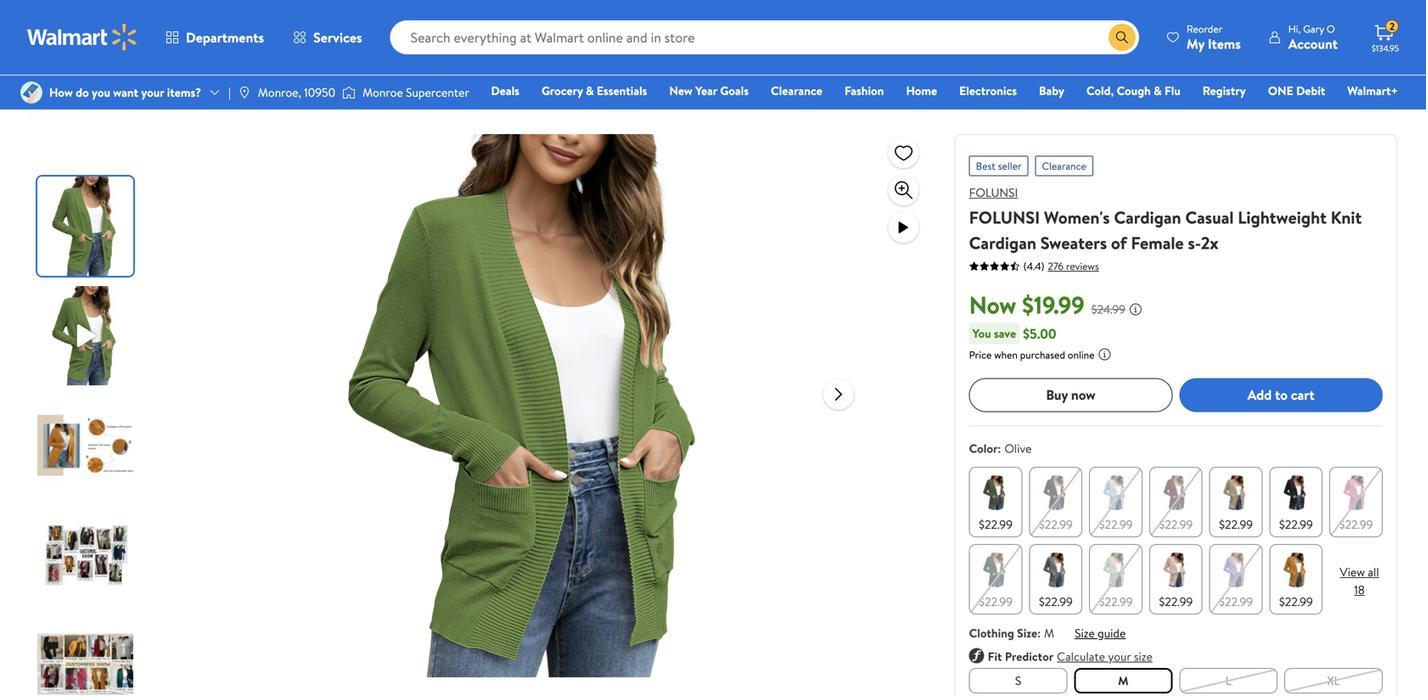 Task type: vqa. For each thing, say whether or not it's contained in the screenshot.
right Womens
yes



Task type: describe. For each thing, give the bounding box(es) containing it.
add to favorites list, folunsi women's cardigan casual lightweight knit cardigan sweaters of female s-2x image
[[894, 142, 914, 163]]

womens sweaters link
[[201, 32, 294, 49]]

|
[[228, 84, 231, 101]]

m inside button
[[1119, 672, 1129, 689]]

one debit
[[1268, 82, 1326, 99]]

276 reviews link
[[1045, 259, 1099, 273]]

guide
[[1098, 625, 1126, 641]]

ad disclaimer and feedback image
[[1384, 82, 1398, 95]]

purchased
[[1020, 348, 1066, 362]]

baby link
[[1032, 82, 1072, 100]]

best
[[976, 159, 996, 173]]

now
[[1071, 386, 1096, 404]]

clothing / womens clothing / womens sweaters / cardigans for women
[[29, 32, 423, 49]]

predictor
[[1005, 648, 1054, 665]]

new year goals link
[[662, 82, 757, 100]]

$24.99
[[1092, 301, 1126, 318]]

2
[[1390, 19, 1395, 34]]

deals
[[491, 82, 520, 99]]

buy
[[1046, 386, 1068, 404]]

monroe, 10950
[[258, 84, 336, 101]]

folunsi women's cardigan casual lightweight knit cardigan sweaters of female s-2x image
[[266, 134, 810, 678]]

10950
[[304, 84, 336, 101]]

color
[[969, 440, 998, 457]]

clothing size list
[[966, 665, 1387, 696]]

$134.95
[[1372, 42, 1400, 54]]

baby
[[1039, 82, 1065, 99]]

to
[[1275, 386, 1288, 404]]

fit predictor button
[[988, 648, 1054, 665]]

color : olive
[[969, 440, 1032, 457]]

cart
[[1291, 386, 1315, 404]]

$5.00
[[1023, 324, 1057, 343]]

walmart+ link
[[1340, 82, 1406, 100]]

women
[[384, 32, 423, 49]]

home link
[[899, 82, 945, 100]]

monroe
[[363, 84, 403, 101]]

departments
[[186, 28, 264, 47]]

size guide
[[1075, 625, 1126, 641]]

1 horizontal spatial your
[[1108, 648, 1131, 665]]

2 / from the left
[[189, 32, 194, 49]]

folunsi women's cardigan casual lightweight knit cardigan sweaters of female s-2x - image 3 of 6 image
[[37, 396, 137, 495]]

0 vertical spatial :
[[998, 440, 1001, 457]]

debit
[[1297, 82, 1326, 99]]

you
[[973, 325, 991, 342]]

legal information image
[[1098, 348, 1112, 361]]

now
[[969, 288, 1017, 321]]

view video image
[[894, 217, 914, 238]]

how do you want your items?
[[49, 84, 201, 101]]

all
[[1368, 564, 1380, 580]]

buy now button
[[969, 378, 1173, 412]]

new year goals
[[669, 82, 749, 99]]

electronics link
[[952, 82, 1025, 100]]

electronics
[[960, 82, 1017, 99]]

hi,
[[1289, 22, 1301, 36]]

price when purchased online
[[969, 348, 1095, 362]]

deals link
[[484, 82, 527, 100]]

of
[[1111, 231, 1127, 255]]

best seller
[[976, 159, 1022, 173]]

1 folunsi from the top
[[969, 184, 1018, 201]]

female
[[1131, 231, 1184, 255]]

s button
[[969, 668, 1068, 694]]

grocery & essentials link
[[534, 82, 655, 100]]

walmart image
[[27, 24, 138, 51]]

grocery
[[542, 82, 583, 99]]

cold, cough & flu link
[[1079, 82, 1189, 100]]

fit
[[988, 648, 1002, 665]]

widget containing fit predictor
[[969, 648, 1383, 665]]

xl
[[1328, 672, 1340, 689]]

calculate your size
[[1057, 648, 1153, 665]]

add
[[1248, 386, 1272, 404]]

sponsored
[[1334, 81, 1381, 96]]

knit
[[1331, 205, 1362, 229]]

l
[[1226, 672, 1232, 689]]

flu
[[1165, 82, 1181, 99]]

folunsi women's cardigan casual lightweight knit cardigan sweaters of female s-2x - image 4 of 6 image
[[37, 505, 137, 605]]

fashion
[[845, 82, 884, 99]]

search icon image
[[1116, 31, 1129, 44]]

0 horizontal spatial m
[[1044, 625, 1055, 641]]

1 horizontal spatial clearance
[[1042, 159, 1087, 173]]

save
[[994, 325, 1017, 342]]

3 / from the left
[[301, 32, 305, 49]]

monroe supercenter
[[363, 84, 469, 101]]

womens clothing link
[[91, 32, 183, 49]]

2 womens from the left
[[201, 32, 245, 49]]

sweaters inside folunsi folunsi women's cardigan casual lightweight knit cardigan sweaters of female s-2x
[[1041, 231, 1107, 255]]

new
[[669, 82, 693, 99]]

(4.4) 276 reviews
[[1024, 259, 1099, 273]]



Task type: locate. For each thing, give the bounding box(es) containing it.
1 / from the left
[[80, 32, 85, 49]]

0 horizontal spatial sweaters
[[248, 32, 294, 49]]

clothing up items?
[[138, 32, 183, 49]]

/ right clothing link
[[80, 32, 85, 49]]

0 horizontal spatial cardigan
[[969, 231, 1037, 255]]

calculate
[[1057, 648, 1106, 665]]

essentials
[[597, 82, 647, 99]]

zoom image modal image
[[894, 180, 914, 200]]

l button
[[1180, 668, 1278, 694]]

1 vertical spatial cardigan
[[969, 231, 1037, 255]]

1 & from the left
[[586, 82, 594, 99]]

learn more about strikethrough prices image
[[1129, 303, 1143, 316]]

price
[[969, 348, 992, 362]]

services button
[[279, 17, 377, 58]]

cardigan up (4.4)
[[969, 231, 1037, 255]]

o
[[1327, 22, 1335, 36]]

0 vertical spatial clearance
[[771, 82, 823, 99]]

1 vertical spatial your
[[1108, 648, 1131, 665]]

xl button
[[1285, 668, 1383, 694]]

0 horizontal spatial :
[[998, 440, 1001, 457]]

clothing for clothing / womens clothing / womens sweaters / cardigans for women
[[29, 32, 73, 49]]

home
[[906, 82, 938, 99]]

& right grocery
[[586, 82, 594, 99]]

hi, gary o account
[[1289, 22, 1338, 53]]

lightweight
[[1238, 205, 1327, 229]]

services
[[313, 28, 362, 47]]

/ up items?
[[189, 32, 194, 49]]

account
[[1289, 34, 1338, 53]]

one debit link
[[1261, 82, 1333, 100]]

womens up '|' in the top left of the page
[[201, 32, 245, 49]]

: left olive
[[998, 440, 1001, 457]]

next media item image
[[829, 384, 849, 405]]

1 womens from the left
[[91, 32, 135, 49]]

clothing up how
[[29, 32, 73, 49]]

 image for monroe, 10950
[[238, 86, 251, 99]]

folunsi folunsi women's cardigan casual lightweight knit cardigan sweaters of female s-2x
[[969, 184, 1362, 255]]

1 horizontal spatial womens
[[201, 32, 245, 49]]

2 & from the left
[[1154, 82, 1162, 99]]

you
[[92, 84, 110, 101]]

1 horizontal spatial m
[[1119, 672, 1129, 689]]

/
[[80, 32, 85, 49], [189, 32, 194, 49], [301, 32, 305, 49]]

clothing link
[[29, 32, 73, 49]]

folunsi down the folunsi link on the top right of the page
[[969, 205, 1040, 229]]

1 horizontal spatial  image
[[238, 86, 251, 99]]

items?
[[167, 84, 201, 101]]

casual
[[1186, 205, 1234, 229]]

0 horizontal spatial womens
[[91, 32, 135, 49]]

your
[[141, 84, 164, 101], [1108, 648, 1131, 665]]

departments button
[[151, 17, 279, 58]]

 image right '|' in the top left of the page
[[238, 86, 251, 99]]

18
[[1355, 582, 1365, 598]]

size up calculate
[[1075, 625, 1095, 641]]

0 vertical spatial sweaters
[[248, 32, 294, 49]]

 image for how do you want your items?
[[20, 82, 42, 104]]

s-
[[1188, 231, 1201, 255]]

2 horizontal spatial /
[[301, 32, 305, 49]]

m button
[[1075, 668, 1173, 694]]

how
[[49, 84, 73, 101]]

one
[[1268, 82, 1294, 99]]

items
[[1208, 34, 1241, 53]]

0 horizontal spatial &
[[586, 82, 594, 99]]

you save $5.00
[[973, 324, 1057, 343]]

supercenter
[[406, 84, 469, 101]]

want
[[113, 84, 138, 101]]

year
[[696, 82, 718, 99]]

cough
[[1117, 82, 1151, 99]]

your left size
[[1108, 648, 1131, 665]]

0 vertical spatial your
[[141, 84, 164, 101]]

Search search field
[[390, 20, 1139, 54]]

(4.4)
[[1024, 259, 1045, 273]]

2 horizontal spatial clothing
[[969, 625, 1015, 641]]

& left flu
[[1154, 82, 1162, 99]]

do
[[76, 84, 89, 101]]

monroe,
[[258, 84, 301, 101]]

reorder my items
[[1187, 22, 1241, 53]]

1 vertical spatial folunsi
[[969, 205, 1040, 229]]

1 vertical spatial :
[[1038, 625, 1041, 641]]

1 vertical spatial m
[[1119, 672, 1129, 689]]

online
[[1068, 348, 1095, 362]]

0 vertical spatial folunsi
[[969, 184, 1018, 201]]

your right want at the left of page
[[141, 84, 164, 101]]

m down calculate your size
[[1119, 672, 1129, 689]]

widget
[[969, 648, 1383, 665]]

folunsi women's cardigan casual lightweight knit cardigan sweaters of female s-2x - image 1 of 6 image
[[37, 177, 137, 276]]

sweaters up the 276 reviews link
[[1041, 231, 1107, 255]]

2 size from the left
[[1075, 625, 1095, 641]]

1 horizontal spatial sweaters
[[1041, 231, 1107, 255]]

folunsi women's cardigan casual lightweight knit cardigan sweaters of female s-2x - image 5 of 6 image
[[37, 615, 137, 696]]

cardigan up female
[[1114, 205, 1182, 229]]

when
[[994, 348, 1018, 362]]

womens up how do you want your items?
[[91, 32, 135, 49]]

0 horizontal spatial clearance
[[771, 82, 823, 99]]

0 horizontal spatial your
[[141, 84, 164, 101]]

0 vertical spatial cardigan
[[1114, 205, 1182, 229]]

1 horizontal spatial /
[[189, 32, 194, 49]]

view all 18
[[1340, 564, 1380, 598]]

0 horizontal spatial  image
[[20, 82, 42, 104]]

 image
[[342, 84, 356, 101]]

$19.99
[[1022, 288, 1085, 321]]

1 horizontal spatial cardigan
[[1114, 205, 1182, 229]]

view
[[1340, 564, 1365, 580]]

clearance down walmart site-wide search field
[[771, 82, 823, 99]]

women's
[[1044, 205, 1110, 229]]

folunsi women's cardigan casual lightweight knit cardigan sweaters of female s-2x - image 2 of 6 image
[[37, 286, 137, 386]]

clothing
[[29, 32, 73, 49], [138, 32, 183, 49], [969, 625, 1015, 641]]

clothing up fit
[[969, 625, 1015, 641]]

clothing size : m
[[969, 625, 1055, 641]]

registry link
[[1195, 82, 1254, 100]]

1 horizontal spatial &
[[1154, 82, 1162, 99]]

fashion link
[[837, 82, 892, 100]]

 image
[[20, 82, 42, 104], [238, 86, 251, 99]]

: up predictor
[[1038, 625, 1041, 641]]

folunsi link
[[969, 184, 1018, 201]]

1 horizontal spatial size
[[1075, 625, 1095, 641]]

1 vertical spatial sweaters
[[1041, 231, 1107, 255]]

cardigan
[[1114, 205, 1182, 229], [969, 231, 1037, 255]]

0 vertical spatial m
[[1044, 625, 1055, 641]]

folunsi down best seller
[[969, 184, 1018, 201]]

&
[[586, 82, 594, 99], [1154, 82, 1162, 99]]

reviews
[[1066, 259, 1099, 273]]

size up predictor
[[1017, 625, 1038, 641]]

sweaters up "monroe,"
[[248, 32, 294, 49]]

1 horizontal spatial clothing
[[138, 32, 183, 49]]

0 horizontal spatial /
[[80, 32, 85, 49]]

buy now
[[1046, 386, 1096, 404]]

add to cart button
[[1180, 378, 1383, 412]]

goals
[[720, 82, 749, 99]]

/ left cardigans at the left
[[301, 32, 305, 49]]

1 horizontal spatial :
[[1038, 625, 1041, 641]]

clearance up women's
[[1042, 159, 1087, 173]]

color list
[[966, 463, 1387, 618]]

Walmart Site-Wide search field
[[390, 20, 1139, 54]]

0 horizontal spatial size
[[1017, 625, 1038, 641]]

olive
[[1005, 440, 1032, 457]]

reorder
[[1187, 22, 1223, 36]]

clearance
[[771, 82, 823, 99], [1042, 159, 1087, 173]]

view all 18 button
[[1333, 564, 1387, 598]]

1 vertical spatial clearance
[[1042, 159, 1087, 173]]

gary
[[1304, 22, 1325, 36]]

 image left how
[[20, 82, 42, 104]]

0 horizontal spatial clothing
[[29, 32, 73, 49]]

s
[[1015, 672, 1022, 689]]

grocery & essentials
[[542, 82, 647, 99]]

size guide button
[[1075, 625, 1126, 641]]

cardigans
[[312, 32, 363, 49]]

cardigans for women link
[[312, 32, 423, 49]]

2x
[[1201, 231, 1219, 255]]

size
[[1017, 625, 1038, 641], [1075, 625, 1095, 641]]

2 folunsi from the top
[[969, 205, 1040, 229]]

m up predictor
[[1044, 625, 1055, 641]]

1 size from the left
[[1017, 625, 1038, 641]]

size
[[1134, 648, 1153, 665]]

clothing for clothing size : m
[[969, 625, 1015, 641]]



